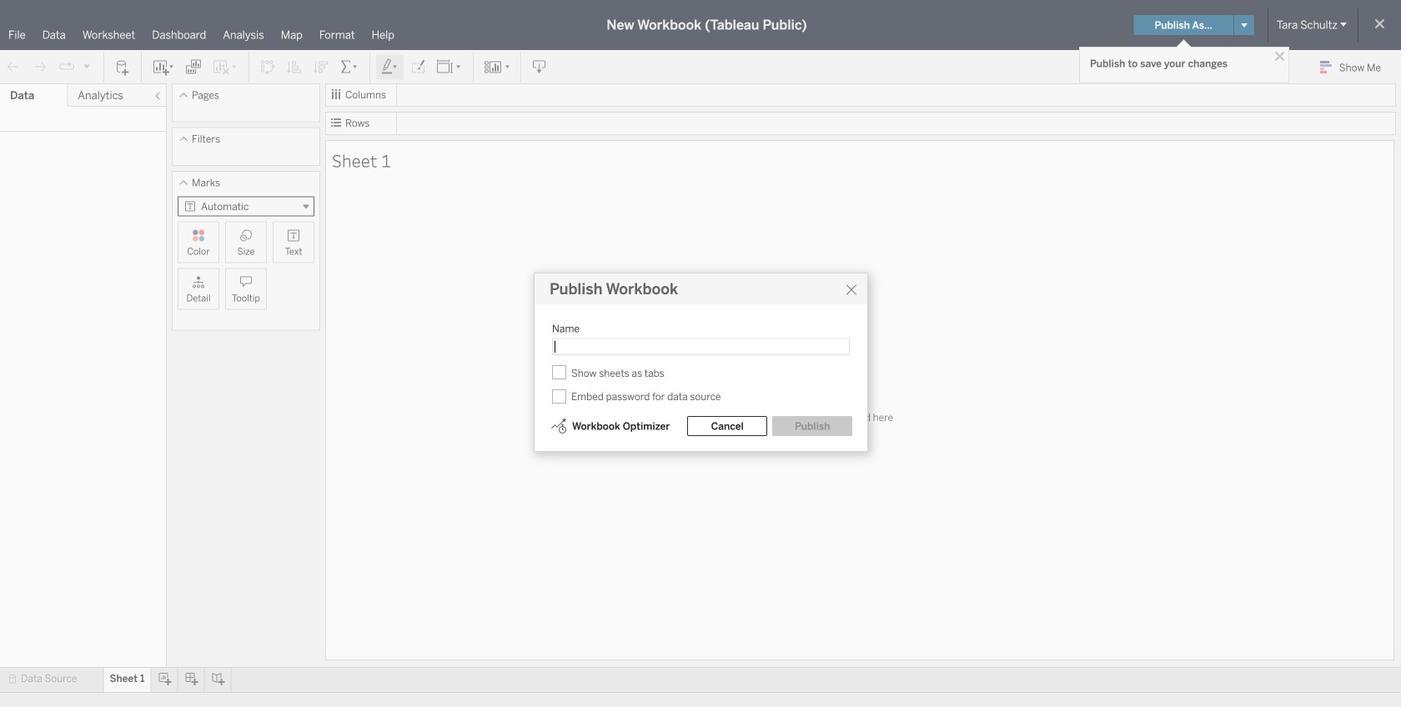 Task type: locate. For each thing, give the bounding box(es) containing it.
duplicate image
[[185, 59, 202, 76]]

replay animation image right redo icon
[[58, 59, 75, 75]]

sort descending image
[[313, 59, 330, 76]]

clear sheet image
[[212, 59, 239, 76]]

collapse image
[[153, 91, 163, 101]]

totals image
[[340, 59, 360, 76]]

download image
[[532, 59, 548, 76]]

redo image
[[32, 59, 48, 76]]

None text field
[[552, 338, 851, 355]]

sort ascending image
[[286, 59, 303, 76]]

replay animation image left "new data source" 'icon'
[[82, 61, 92, 71]]

replay animation image
[[58, 59, 75, 75], [82, 61, 92, 71]]

new data source image
[[114, 59, 131, 76]]

dialog
[[534, 273, 869, 452]]



Task type: vqa. For each thing, say whether or not it's contained in the screenshot.
FIT image
yes



Task type: describe. For each thing, give the bounding box(es) containing it.
highlight image
[[381, 59, 400, 76]]

show/hide cards image
[[484, 59, 511, 76]]

swap rows and columns image
[[260, 59, 276, 76]]

1 horizontal spatial replay animation image
[[82, 61, 92, 71]]

undo image
[[5, 59, 22, 76]]

format workbook image
[[410, 59, 426, 76]]

new worksheet image
[[152, 59, 175, 76]]

0 horizontal spatial replay animation image
[[58, 59, 75, 75]]

close image
[[1273, 48, 1288, 64]]

fit image
[[436, 59, 463, 76]]



